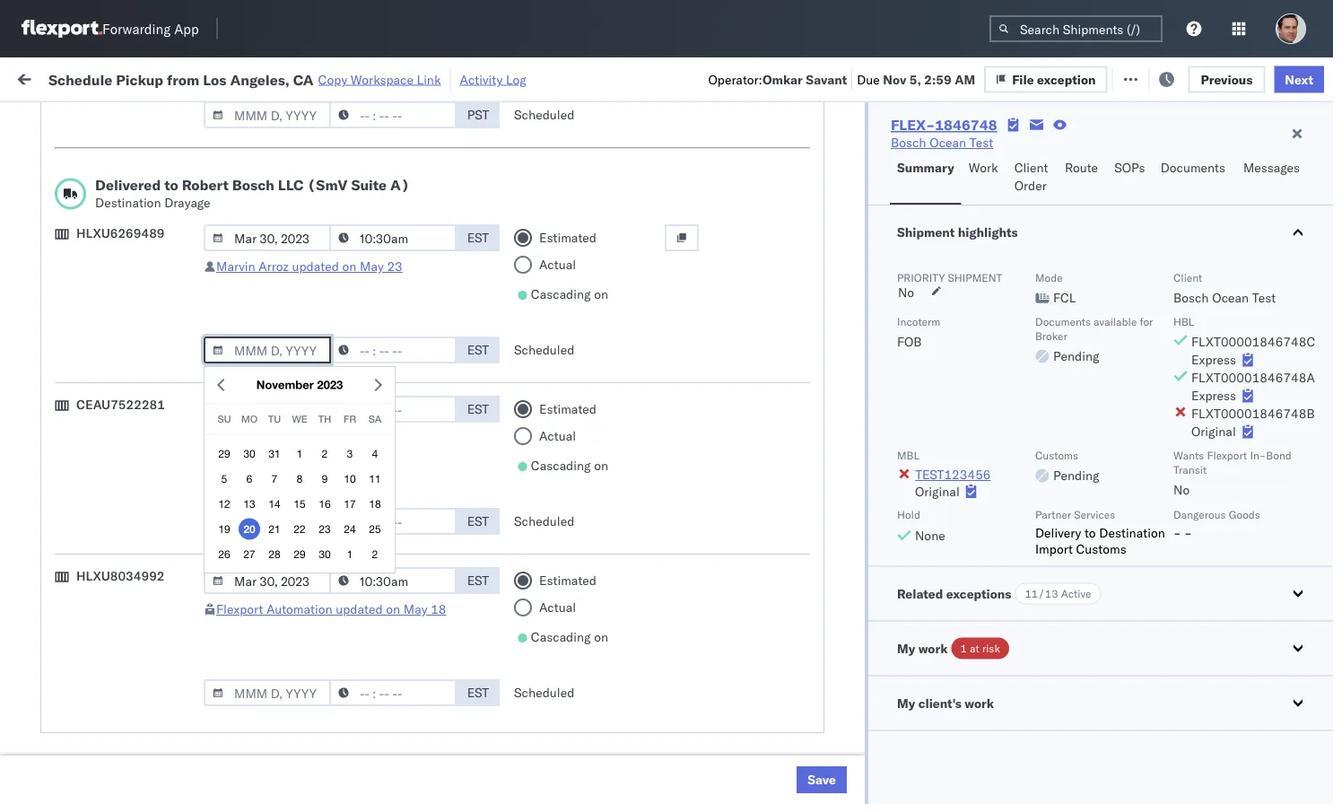 Task type: vqa. For each thing, say whether or not it's contained in the screenshot.


Task type: describe. For each thing, give the bounding box(es) containing it.
summary
[[897, 160, 955, 175]]

flex id button
[[953, 143, 1079, 161]]

23, for 2022
[[399, 496, 418, 512]]

am right arroz
[[319, 259, 340, 275]]

am right 3:00
[[319, 180, 340, 196]]

19 button
[[214, 518, 235, 540]]

pickup for "schedule pickup from los angeles, ca" link related to flex-1662119
[[98, 683, 136, 699]]

0 vertical spatial my
[[18, 65, 47, 90]]

aug
[[374, 180, 398, 196]]

pm for 11:30 pm est, jan 28, 2023
[[327, 733, 347, 749]]

maeu9408431 for schedule pickup from rotterdam, netherlands
[[1222, 654, 1313, 670]]

0 vertical spatial original
[[1192, 424, 1237, 439]]

ocean fcl for 3rd "schedule pickup from los angeles, ca" link from the top
[[549, 417, 612, 433]]

save button
[[797, 766, 847, 793]]

2:00
[[289, 377, 316, 393]]

priority
[[897, 271, 945, 284]]

schedule pickup from rotterdam, netherlands link
[[41, 643, 255, 679]]

resize handle column header for flex id
[[1075, 139, 1097, 804]]

est, for schedule delivery appointment 'link' corresponding to 2:59 am est, dec 14, 2022
[[343, 456, 370, 472]]

schedule for flex-1846748's schedule pickup from los angeles, ca button
[[41, 249, 94, 265]]

mbl/mawb numbers button
[[1213, 143, 1334, 161]]

related exceptions
[[897, 586, 1012, 601]]

pending for documents available for broker
[[1054, 348, 1100, 364]]

schedule for the schedule delivery appointment button corresponding to 2:59 am edt, nov 5, 2022
[[41, 219, 94, 234]]

flexport inside wants flexport in-bond transit no
[[1208, 448, 1248, 462]]

pickup for 4th "schedule pickup from los angeles, ca" link from the bottom of the page
[[98, 328, 136, 344]]

ocean fcl for 2:00 am est, nov 9, 2022 upload customs clearance documents link
[[549, 377, 612, 393]]

3 hlxu6269489, from the top
[[1201, 298, 1293, 314]]

schedule delivery appointment for 2:59 am est, dec 14, 2022
[[41, 455, 221, 471]]

est, for "confirm pickup from los angeles, ca" link
[[342, 496, 369, 512]]

1 horizontal spatial 23
[[387, 258, 403, 274]]

numbers for container numbers
[[1106, 154, 1150, 167]]

pending for customs
[[1054, 468, 1100, 483]]

1 vertical spatial no
[[898, 285, 915, 300]]

est for 23's -- : -- -- text field
[[467, 342, 489, 358]]

mode button
[[540, 143, 639, 161]]

from for flex-1893174's "schedule pickup from los angeles, ca" link
[[140, 565, 166, 581]]

3 upload customs clearance documents from the top
[[41, 723, 197, 757]]

snoozed : no
[[371, 111, 435, 125]]

11/13
[[1025, 587, 1059, 600]]

test123456 down mbl
[[916, 467, 991, 482]]

2 hlxu6269489, from the top
[[1201, 258, 1293, 274]]

schedule pickup from los angeles, ca button for flex-1893174
[[41, 564, 255, 602]]

3 upload from the top
[[41, 723, 82, 739]]

angeles, up "in"
[[230, 70, 290, 88]]

24 button
[[339, 518, 361, 540]]

3 schedule pickup from los angeles, ca button from the top
[[41, 406, 255, 444]]

ca for flex-1893174's "schedule pickup from los angeles, ca" link
[[41, 583, 58, 599]]

work inside button
[[965, 695, 995, 711]]

5 hlxu6269489, from the top
[[1201, 377, 1293, 393]]

upload customs clearance documents button for 3:00 am edt, aug 19, 2022
[[41, 169, 255, 207]]

3 integration from the top
[[783, 733, 845, 749]]

angeles, down rotterdam,
[[193, 683, 242, 699]]

cascading for flexport automation updated on may 18
[[531, 629, 591, 645]]

am right 9:00
[[319, 535, 340, 551]]

pickup for 3rd "schedule pickup from los angeles, ca" link from the top
[[98, 407, 136, 423]]

1 vertical spatial 2 button
[[364, 543, 386, 565]]

arroz
[[259, 258, 289, 274]]

savant
[[806, 71, 847, 87]]

angeles, left arroz
[[193, 249, 242, 265]]

customs down netherlands
[[85, 723, 136, 739]]

3 account from the top
[[875, 733, 922, 749]]

name
[[698, 147, 726, 160]]

3 schedule pickup from los angeles, ca from the top
[[41, 407, 242, 441]]

1 horizontal spatial 29 button
[[289, 543, 311, 565]]

0 horizontal spatial 29
[[218, 447, 230, 460]]

hbl
[[1174, 315, 1195, 328]]

1 horizontal spatial 2
[[372, 548, 378, 560]]

delivered
[[95, 176, 161, 194]]

from for flex-1846748's "schedule pickup from los angeles, ca" link
[[140, 249, 166, 265]]

upload customs clearance documents link for 3:00 am edt, aug 19, 2022
[[41, 169, 255, 205]]

work button
[[962, 152, 1008, 205]]

-- : -- -- text field for 23
[[329, 337, 457, 363]]

2 appointment from the top
[[147, 298, 221, 313]]

schedule delivery appointment button for 2:59 am edt, nov 5, 2022
[[41, 218, 221, 237]]

customs up ceau7522281
[[85, 368, 136, 383]]

documents for 3:00 am edt, aug 19, 2022 upload customs clearance documents link
[[41, 188, 106, 204]]

2 -- : -- -- text field from the top
[[329, 396, 457, 423]]

import inside partner services delivery to destination import customs
[[1036, 541, 1073, 556]]

0 horizontal spatial flexport
[[216, 601, 263, 617]]

los for schedule pickup from los angeles, ca button related to flex-1662119
[[169, 683, 189, 699]]

3 lagerfeld from the top
[[963, 733, 1016, 749]]

my inside button
[[897, 695, 916, 711]]

6
[[247, 472, 252, 485]]

3 karl from the top
[[936, 733, 960, 749]]

import work
[[151, 70, 226, 85]]

scheduled for hlxu8034992
[[514, 685, 575, 700]]

app
[[174, 20, 199, 37]]

delivery for schedule delivery appointment 'link' related to 2:59 am edt, nov 5, 2022
[[98, 219, 144, 234]]

from up work,
[[167, 70, 200, 88]]

4 ceau7522281, from the top
[[1106, 337, 1198, 353]]

4 karl from the top
[[936, 772, 960, 788]]

confirm for confirm pickup from los angeles, ca
[[41, 486, 87, 502]]

6 resize handle column header from the left
[[932, 139, 953, 804]]

exceptions
[[947, 586, 1012, 601]]

express for flxt00001846748c
[[1192, 352, 1237, 368]]

3 resize handle column header from the left
[[519, 139, 540, 804]]

4 hlxu6269489, from the top
[[1201, 337, 1293, 353]]

lhuu7894563, uetu5238478 for schedule pickup from los angeles, ca
[[1106, 416, 1289, 432]]

2 lagerfeld from the top
[[963, 654, 1016, 670]]

2023 for 11:30 pm est, jan 28, 2023
[[426, 733, 457, 749]]

1 integration from the top
[[783, 614, 845, 630]]

5 ceau7522281, from the top
[[1106, 377, 1198, 393]]

a)
[[390, 176, 410, 194]]

documents button
[[1154, 152, 1237, 205]]

2 estimated from the top
[[539, 401, 597, 417]]

1 -- : -- -- text field from the top
[[329, 101, 457, 128]]

2:59 right arroz
[[289, 259, 316, 275]]

activity log
[[460, 71, 527, 87]]

flxt00001846748c
[[1192, 334, 1316, 350]]

4 integration test account - karl lagerfeld from the top
[[783, 772, 1016, 788]]

by:
[[65, 110, 82, 126]]

customs down workitem button on the left of the page
[[85, 170, 136, 186]]

due nov 5, 2:59 am
[[857, 71, 976, 87]]

1 -- : -- -- text field from the top
[[329, 224, 457, 251]]

1 vertical spatial 18
[[431, 601, 447, 617]]

2023 for 11:30 pm est, jan 23, 2023
[[426, 614, 457, 630]]

1 vertical spatial mode
[[1036, 271, 1063, 284]]

6 button
[[239, 468, 260, 489]]

client bosch ocean test incoterm fob
[[897, 271, 1277, 350]]

ca for 3rd "schedule pickup from los angeles, ca" link from the top
[[41, 425, 58, 441]]

my client's work
[[897, 695, 995, 711]]

14
[[269, 498, 281, 510]]

am down (smv
[[319, 219, 340, 235]]

related
[[897, 586, 944, 601]]

shipment highlights button
[[869, 206, 1334, 259]]

caiu7969337
[[1106, 179, 1190, 195]]

4 uetu5238478 from the top
[[1202, 535, 1289, 551]]

to inside delivered to robert bosch llc (smv suite a) destination drayage
[[164, 176, 178, 194]]

documents for 2:00 am est, nov 9, 2022 upload customs clearance documents link
[[41, 385, 106, 401]]

25 button
[[364, 518, 386, 540]]

1 horizontal spatial 29
[[294, 548, 306, 560]]

partner
[[1036, 508, 1072, 521]]

7 button
[[264, 468, 285, 489]]

3 1889466 from the top
[[1029, 535, 1084, 551]]

1 account from the top
[[875, 614, 922, 630]]

pickup for "confirm pickup from los angeles, ca" link
[[90, 486, 129, 502]]

est, down '24'
[[343, 535, 370, 551]]

updated for automation
[[336, 601, 383, 617]]

0 horizontal spatial 2
[[322, 447, 328, 460]]

19,
[[401, 180, 421, 196]]

28 button
[[264, 543, 285, 565]]

2 schedule delivery appointment button from the top
[[41, 297, 221, 316]]

flexport automation updated on may 18 button
[[216, 601, 447, 617]]

23 button
[[314, 518, 336, 540]]

am up "flexport automation updated on may 18" button
[[319, 575, 340, 591]]

appointment for 2:59 am edt, nov 5, 2022
[[147, 219, 221, 234]]

container numbers button
[[1097, 136, 1195, 168]]

23 inside 23 button
[[319, 523, 331, 535]]

12 ocean fcl from the top
[[549, 733, 612, 749]]

2:00 am est, nov 9, 2022
[[289, 377, 446, 393]]

resize handle column header for workitem
[[257, 139, 278, 804]]

4 account from the top
[[875, 772, 922, 788]]

jan for 13,
[[373, 575, 393, 591]]

3 flex-1889466 from the top
[[991, 535, 1084, 551]]

mmm d, yyyy text field for first -- : -- -- text box from the top
[[204, 101, 331, 128]]

am right 2:00
[[319, 377, 340, 393]]

forwarding
[[102, 20, 171, 37]]

0 horizontal spatial no
[[421, 111, 435, 125]]

dec down 25
[[373, 535, 397, 551]]

services
[[1075, 508, 1116, 521]]

3
[[347, 447, 353, 460]]

2 karl from the top
[[936, 654, 960, 670]]

schedule for 11:30 pm est, jan 23, 2023 the schedule delivery appointment button
[[41, 613, 94, 629]]

documents available for broker
[[1036, 315, 1154, 342]]

13 button
[[239, 493, 260, 515]]

2 account from the top
[[875, 654, 922, 670]]

(0)
[[311, 70, 334, 85]]

for inside documents available for broker
[[1140, 315, 1154, 328]]

delivery for schedule delivery appointment 'link' corresponding to 2:59 am est, dec 14, 2022
[[98, 455, 144, 471]]

resize handle column header for container numbers
[[1192, 139, 1213, 804]]

mbl/mawb numbers
[[1222, 147, 1332, 160]]

11:30 pm est, jan 28, 2023
[[289, 733, 457, 749]]

november
[[256, 378, 314, 392]]

messages
[[1244, 160, 1300, 175]]

mmm d, yyyy text field for 2nd -- : -- -- text box from the top
[[204, 396, 331, 423]]

2:59 up 8 on the left
[[289, 456, 316, 472]]

dec for schedule pickup from los angeles, ca
[[373, 417, 397, 433]]

angeles, left the tu
[[193, 407, 242, 423]]

11/13 active
[[1025, 587, 1092, 600]]

activity log button
[[460, 68, 527, 90]]

updated for arroz
[[292, 258, 339, 274]]

15 button
[[289, 493, 311, 515]]

pm for 11:30 pm est, jan 23, 2023
[[327, 614, 347, 630]]

mo
[[241, 413, 258, 425]]

batch action button
[[1206, 64, 1323, 91]]

1 ceau7522281, hlxu6269489, hlxu8 from the top
[[1106, 219, 1334, 235]]

customs inside partner services delivery to destination import customs
[[1077, 541, 1127, 556]]

3 ocean fcl from the top
[[549, 298, 612, 314]]

delivery inside the confirm delivery button
[[90, 534, 137, 550]]

express for flxt00001846748a
[[1192, 388, 1237, 403]]

10
[[344, 472, 356, 485]]

1662119
[[1029, 693, 1084, 709]]

tu
[[268, 413, 281, 425]]

0 vertical spatial 2 button
[[314, 443, 336, 464]]

mmm d, yyyy text field for first -- : -- -- text field
[[204, 224, 331, 251]]

1 vertical spatial my
[[897, 640, 916, 656]]

import work button
[[151, 70, 226, 85]]

ca for "confirm pickup from los angeles, ca" link
[[41, 504, 58, 520]]

1 hlxu6269489, from the top
[[1201, 219, 1293, 235]]

schedule pickup from los angeles, ca copy workspace link
[[48, 70, 441, 88]]

angeles, down the marvin
[[193, 328, 242, 344]]

no inside wants flexport in-bond transit no
[[1174, 482, 1190, 498]]

10 button
[[339, 468, 361, 489]]

2 actual from the top
[[539, 428, 576, 444]]

2:59 left "th"
[[289, 417, 316, 433]]

16 button
[[314, 493, 336, 515]]

month  2023-11 element
[[210, 441, 389, 567]]

3 upload customs clearance documents link from the top
[[41, 722, 255, 758]]

9
[[322, 472, 328, 485]]

am left fr in the bottom left of the page
[[319, 417, 340, 433]]

30 for the topmost 30 'button'
[[244, 447, 255, 460]]

maeu9736123
[[1222, 575, 1313, 591]]

3 integration test account - karl lagerfeld from the top
[[783, 733, 1016, 749]]

0 horizontal spatial 1 button
[[289, 443, 311, 464]]

pickup for flex-1893174's "schedule pickup from los angeles, ca" link
[[98, 565, 136, 581]]

lhuu7894563, for schedule pickup from los angeles, ca
[[1106, 416, 1198, 432]]

2:59 am est, jan 25, 2023
[[289, 693, 450, 709]]

mmm d, yyyy text field for 3rd -- : -- -- text box
[[204, 508, 331, 535]]

destination inside partner services delivery to destination import customs
[[1100, 525, 1166, 540]]

1 vertical spatial 1 button
[[339, 543, 361, 565]]

1 hlxu8 from the top
[[1296, 219, 1334, 235]]

ceau7522281
[[76, 397, 165, 412]]

schedule for 'schedule pickup from rotterdam, netherlands' button
[[41, 644, 94, 660]]

am up 9
[[319, 456, 340, 472]]

est for -- : -- -- text field associated with 18
[[467, 685, 489, 700]]

abcdefg7845654 for schedule delivery appointment
[[1222, 456, 1334, 472]]

schedule pickup from los angeles, ca link for flex-1846748
[[41, 248, 255, 284]]

1 lagerfeld from the top
[[963, 614, 1016, 630]]

8 ocean fcl from the top
[[549, 535, 612, 551]]

1 karl from the top
[[936, 614, 960, 630]]

confirm delivery
[[41, 534, 137, 550]]

schedule pickup from los angeles, ca button for flex-1662119
[[41, 683, 255, 720]]

9 button
[[314, 468, 336, 489]]

vandelay west
[[783, 693, 866, 709]]

flexport. image
[[22, 20, 102, 38]]

0 vertical spatial my work
[[18, 65, 98, 90]]

2 schedule pickup from los angeles, ca from the top
[[41, 328, 242, 362]]

2 integration from the top
[[783, 654, 845, 670]]

0 horizontal spatial 29 button
[[214, 443, 235, 464]]

3 2:59 am edt, nov 5, 2022 from the top
[[289, 338, 446, 354]]

consignee inside button
[[783, 147, 834, 160]]

4 button
[[364, 443, 386, 464]]

2:59 am est, dec 14, 2022 for schedule delivery appointment
[[289, 456, 454, 472]]

1 vertical spatial my work
[[897, 640, 948, 656]]

7
[[272, 472, 278, 485]]

1 horizontal spatial 30 button
[[314, 543, 336, 565]]

confirm pickup from los angeles, ca link
[[41, 485, 255, 521]]

18 button
[[364, 493, 386, 515]]

2 horizontal spatial 1
[[961, 642, 967, 655]]

ca for flex-1846748's "schedule pickup from los angeles, ca" link
[[41, 267, 58, 283]]

shipment highlights
[[897, 224, 1018, 240]]

angeles, down 26
[[193, 565, 242, 581]]

mmm d, yyyy text field for -- : -- -- text field associated with 18
[[204, 679, 331, 706]]

1 scheduled from the top
[[514, 107, 575, 123]]

est for first -- : -- -- text box from the bottom of the page
[[467, 573, 489, 588]]

am up november 2023
[[319, 338, 340, 354]]

2023 right 2:00
[[317, 378, 343, 392]]

we
[[292, 413, 308, 425]]

4 lhuu7894563, uetu5238478 from the top
[[1106, 535, 1289, 551]]

2:59 up automation
[[289, 575, 316, 591]]

2 2:59 am edt, nov 5, 2022 from the top
[[289, 259, 446, 275]]

from for "confirm pickup from los angeles, ca" link
[[132, 486, 159, 502]]

3 ceau7522281, from the top
[[1106, 298, 1198, 314]]

20 button
[[239, 518, 260, 540]]

5
[[221, 472, 227, 485]]

1 vertical spatial 1
[[347, 548, 353, 560]]

schedule delivery appointment button for 2:59 am est, dec 14, 2022
[[41, 455, 221, 474]]

0 horizontal spatial work
[[51, 65, 98, 90]]

flexport automation updated on may 18
[[216, 601, 447, 617]]

to inside partner services delivery to destination import customs
[[1085, 525, 1096, 540]]

ca for "schedule pickup from los angeles, ca" link related to flex-1662119
[[41, 701, 58, 717]]

-- : -- -- text field for 18
[[329, 679, 457, 706]]

schedule for 3rd the schedule delivery appointment button from the bottom of the page
[[41, 298, 94, 313]]

4 integration from the top
[[783, 772, 845, 788]]

estimated for flexport automation updated on may 18
[[539, 573, 597, 588]]

actual for marvin arroz updated on may 23
[[539, 257, 576, 272]]

9 resize handle column header from the left
[[1301, 139, 1323, 804]]

priority shipment
[[897, 271, 1003, 284]]

workspace
[[351, 71, 414, 87]]

2:59 up 11:30 pm est, jan 28, 2023
[[289, 693, 316, 709]]

0 horizontal spatial work
[[195, 70, 226, 85]]

2:59 down 3:00
[[289, 219, 316, 235]]



Task type: locate. For each thing, give the bounding box(es) containing it.
0 vertical spatial flexport
[[1208, 448, 1248, 462]]

ceau7522281, hlxu6269489, hlxu8 for upload customs clearance documents button for 2:00 am est, nov 9, 2022
[[1106, 377, 1334, 393]]

-- : -- -- text field up the 24,
[[329, 508, 457, 535]]

1 vertical spatial import
[[1036, 541, 1073, 556]]

appointment
[[147, 219, 221, 234], [147, 298, 221, 313], [147, 455, 221, 471], [147, 613, 221, 629]]

1 vertical spatial destination
[[1100, 525, 1166, 540]]

original down test123456 button
[[915, 483, 960, 499]]

sops button
[[1108, 152, 1154, 205]]

5 hlxu8 from the top
[[1296, 377, 1334, 393]]

3:00 am edt, aug 19, 2022
[[289, 180, 455, 196]]

2 mmm d, yyyy text field from the top
[[204, 224, 331, 251]]

consignee
[[783, 147, 834, 160], [865, 575, 926, 591]]

3 -- : -- -- text field from the top
[[329, 508, 457, 535]]

3 scheduled from the top
[[514, 513, 575, 529]]

client name
[[666, 147, 726, 160]]

2 horizontal spatial client
[[1174, 271, 1203, 284]]

destination down services
[[1100, 525, 1166, 540]]

client up order
[[1015, 160, 1049, 175]]

0 vertical spatial 14,
[[400, 417, 419, 433]]

1 vertical spatial work
[[919, 640, 948, 656]]

1 1889466 from the top
[[1029, 456, 1084, 472]]

ocean fcl for flex-1893174's "schedule pickup from los angeles, ca" link
[[549, 575, 612, 591]]

may down 13,
[[404, 601, 428, 617]]

1 vertical spatial 2:59 am edt, nov 5, 2022
[[289, 259, 446, 275]]

3 mmm d, yyyy text field from the top
[[204, 508, 331, 535]]

destination inside delivered to robert bosch llc (smv suite a) destination drayage
[[95, 195, 161, 210]]

2 express from the top
[[1192, 388, 1237, 403]]

mmm d, yyyy text field down rotterdam,
[[204, 679, 331, 706]]

ca inside confirm pickup from los angeles, ca
[[41, 504, 58, 520]]

upload for 2:00 am est, nov 9, 2022
[[41, 368, 82, 383]]

from for "schedule pickup from los angeles, ca" link related to flex-1662119
[[140, 683, 166, 699]]

2 vertical spatial upload customs clearance documents link
[[41, 722, 255, 758]]

deadline
[[289, 147, 332, 160]]

schedule for 3rd schedule pickup from los angeles, ca button
[[41, 407, 94, 423]]

0 vertical spatial 2
[[322, 447, 328, 460]]

schedule delivery appointment down the delivered
[[41, 219, 221, 234]]

3 -- : -- -- text field from the top
[[329, 679, 457, 706]]

drayage
[[164, 195, 211, 210]]

from for 4th "schedule pickup from los angeles, ca" link from the bottom of the page
[[140, 328, 166, 344]]

pm for 7:00 pm est, dec 23, 2022
[[319, 496, 339, 512]]

active
[[1061, 587, 1092, 600]]

consignee down the savant
[[783, 147, 834, 160]]

lhuu7894563, uetu5238478
[[1106, 416, 1289, 432], [1106, 456, 1289, 472], [1106, 495, 1289, 511], [1106, 535, 1289, 551]]

(smv
[[307, 176, 348, 194]]

lagerfeld
[[963, 614, 1016, 630], [963, 654, 1016, 670], [963, 733, 1016, 749], [963, 772, 1016, 788]]

from up ceau7522281
[[140, 328, 166, 344]]

schedule inside schedule pickup from rotterdam, netherlands
[[41, 644, 94, 660]]

schedule delivery appointment button down the delivered
[[41, 218, 221, 237]]

3 actual from the top
[[539, 600, 576, 615]]

0 vertical spatial pm
[[319, 496, 339, 512]]

1 button
[[289, 443, 311, 464], [339, 543, 361, 565]]

next
[[1285, 71, 1314, 87]]

client for client order
[[1015, 160, 1049, 175]]

1 upload customs clearance documents from the top
[[41, 170, 197, 204]]

mode inside "button"
[[549, 147, 577, 160]]

lhuu7894563, down transit
[[1106, 495, 1198, 511]]

client left name
[[666, 147, 695, 160]]

2 vertical spatial mmm d, yyyy text field
[[204, 508, 331, 535]]

2 vertical spatial clearance
[[139, 723, 197, 739]]

ocean
[[930, 135, 967, 150], [549, 219, 586, 235], [705, 219, 742, 235], [821, 219, 858, 235], [549, 259, 586, 275], [821, 259, 858, 275], [1213, 290, 1249, 306], [549, 298, 586, 314], [821, 298, 858, 314], [549, 338, 586, 354], [821, 338, 858, 354], [549, 377, 586, 393], [705, 377, 742, 393], [821, 377, 858, 393], [549, 417, 586, 433], [821, 417, 858, 433], [549, 456, 586, 472], [821, 456, 858, 472], [821, 496, 858, 512], [549, 535, 586, 551], [705, 535, 742, 551], [821, 535, 858, 551], [549, 575, 586, 591], [549, 614, 586, 630], [549, 693, 586, 709], [549, 733, 586, 749]]

scheduled for hlxu6269489
[[514, 342, 575, 358]]

0 vertical spatial 23,
[[399, 496, 418, 512]]

appointment for 2:59 am est, dec 14, 2022
[[147, 455, 221, 471]]

confirm pickup from los angeles, ca button
[[41, 485, 255, 523]]

angeles, down 5
[[185, 486, 235, 502]]

1 vertical spatial for
[[1140, 315, 1154, 328]]

previous button
[[1189, 66, 1266, 93]]

2 cascading on from the top
[[531, 458, 609, 473]]

schedule pickup from los angeles, ca down hlxu6269489
[[41, 249, 242, 283]]

1 vertical spatial work
[[969, 160, 999, 175]]

3 button
[[339, 443, 361, 464]]

24,
[[400, 535, 419, 551]]

9 ocean fcl from the top
[[549, 575, 612, 591]]

documents for third upload customs clearance documents link from the top of the page
[[41, 741, 106, 757]]

lhuu7894563, up the dangerous
[[1106, 456, 1198, 472]]

abcdefg7845654 down bond
[[1222, 496, 1334, 512]]

delivery up confirm pickup from los angeles, ca
[[98, 455, 144, 471]]

4 est from the top
[[467, 513, 489, 529]]

2023 right 28,
[[426, 733, 457, 749]]

flex-2130387 for schedule delivery appointment
[[991, 614, 1084, 630]]

hlxu6269489
[[76, 225, 165, 241]]

delivery for schedule delivery appointment 'link' for 11:30 pm est, jan 23, 2023
[[98, 613, 144, 629]]

0 vertical spatial consignee
[[783, 147, 834, 160]]

4 lhuu7894563, from the top
[[1106, 535, 1198, 551]]

client's
[[919, 695, 962, 711]]

schedule delivery appointment link down the delivered
[[41, 218, 221, 236]]

ocean inside client bosch ocean test incoterm fob
[[1213, 290, 1249, 306]]

documents inside documents available for broker
[[1036, 315, 1091, 328]]

delivery down partner
[[1036, 525, 1082, 540]]

flex-1662119
[[991, 693, 1084, 709]]

2 button left the 3
[[314, 443, 336, 464]]

confirm for confirm delivery
[[41, 534, 87, 550]]

los for 3rd schedule pickup from los angeles, ca button
[[169, 407, 189, 423]]

1 horizontal spatial destination
[[1100, 525, 1166, 540]]

my work down related
[[897, 640, 948, 656]]

0 vertical spatial confirm
[[41, 486, 87, 502]]

ocean fcl for schedule delivery appointment 'link' for 11:30 pm est, jan 23, 2023
[[549, 614, 612, 630]]

1 vertical spatial 1889466
[[1029, 496, 1084, 512]]

4 ocean fcl from the top
[[549, 338, 612, 354]]

0 vertical spatial 23
[[387, 258, 403, 274]]

1 horizontal spatial mode
[[1036, 271, 1063, 284]]

from inside schedule pickup from rotterdam, netherlands
[[140, 644, 166, 660]]

upload customs clearance documents for 3:00
[[41, 170, 197, 204]]

message (0)
[[260, 70, 334, 85]]

2 schedule delivery appointment from the top
[[41, 298, 221, 313]]

7 resize handle column header from the left
[[1075, 139, 1097, 804]]

resize handle column header
[[257, 139, 278, 804], [456, 139, 477, 804], [519, 139, 540, 804], [635, 139, 657, 804], [752, 139, 774, 804], [932, 139, 953, 804], [1075, 139, 1097, 804], [1192, 139, 1213, 804], [1301, 139, 1323, 804]]

2 schedule pickup from los angeles, ca button from the top
[[41, 327, 255, 365]]

next button
[[1275, 66, 1325, 93]]

pickup for flex-1846748's "schedule pickup from los angeles, ca" link
[[98, 249, 136, 265]]

1 horizontal spatial numbers
[[1288, 147, 1332, 160]]

2 horizontal spatial no
[[1174, 482, 1190, 498]]

from
[[167, 70, 200, 88], [140, 249, 166, 265], [140, 328, 166, 344], [140, 407, 166, 423], [132, 486, 159, 502], [140, 565, 166, 581], [140, 644, 166, 660], [140, 683, 166, 699]]

2023 for 2:59 am est, jan 25, 2023
[[419, 693, 450, 709]]

1 vertical spatial 30
[[319, 548, 331, 560]]

appointment for 11:30 pm est, jan 23, 2023
[[147, 613, 221, 629]]

schedule pickup from los angeles, ca button down hlxu6269489
[[41, 248, 255, 286]]

los for flex-1846748's schedule pickup from los angeles, ca button
[[169, 249, 189, 265]]

4 schedule delivery appointment link from the top
[[41, 613, 221, 630]]

25
[[369, 523, 381, 535]]

test123456 button
[[915, 467, 992, 482]]

3 schedule delivery appointment link from the top
[[41, 455, 221, 473]]

2 vertical spatial cascading
[[531, 629, 591, 645]]

gvcu5265864
[[1106, 614, 1194, 630]]

schedule pickup from los angeles, ca link down hlxu6269489
[[41, 248, 255, 284]]

jan down 13,
[[380, 614, 400, 630]]

client up hbl
[[1174, 271, 1203, 284]]

2 schedule pickup from los angeles, ca link from the top
[[41, 327, 255, 363]]

schedule pickup from los angeles, ca link for flex-1662119
[[41, 683, 255, 718]]

uetu5238478 for schedule delivery appointment
[[1202, 456, 1289, 472]]

to up drayage
[[164, 176, 178, 194]]

ocean fcl for flex-1846748's "schedule pickup from los angeles, ca" link
[[549, 259, 612, 275]]

wants flexport in-bond transit no
[[1174, 448, 1292, 498]]

1 horizontal spatial may
[[404, 601, 428, 617]]

1889466 for 7:00 pm est, dec 23, 2022
[[1029, 496, 1084, 512]]

import up ready
[[151, 70, 192, 85]]

for left work,
[[171, 111, 186, 125]]

pickup inside confirm pickup from los angeles, ca
[[90, 486, 129, 502]]

est, down 2:59 am est, jan 25, 2023
[[350, 733, 377, 749]]

import down partner
[[1036, 541, 1073, 556]]

schedule pickup from los angeles, ca down 'schedule pickup from rotterdam, netherlands' button
[[41, 683, 242, 717]]

4 mmm d, yyyy text field from the top
[[204, 679, 331, 706]]

operator:
[[709, 71, 763, 87]]

schedule
[[48, 70, 112, 88], [41, 219, 94, 234], [41, 249, 94, 265], [41, 298, 94, 313], [41, 328, 94, 344], [41, 407, 94, 423], [41, 455, 94, 471], [41, 565, 94, 581], [41, 613, 94, 629], [41, 644, 94, 660], [41, 683, 94, 699]]

flex-1889466 up the flex-1893174
[[991, 496, 1084, 512]]

1 est from the top
[[467, 230, 489, 245]]

10 ocean fcl from the top
[[549, 614, 612, 630]]

work right client's
[[965, 695, 995, 711]]

6 ocean fcl from the top
[[549, 417, 612, 433]]

0 vertical spatial upload customs clearance documents link
[[41, 169, 255, 205]]

0 horizontal spatial 30
[[244, 447, 255, 460]]

1 upload customs clearance documents link from the top
[[41, 169, 255, 205]]

angeles, inside confirm pickup from los angeles, ca
[[185, 486, 235, 502]]

schedule delivery appointment button down hlxu6269489
[[41, 297, 221, 316]]

estimated
[[539, 230, 597, 245], [539, 401, 597, 417], [539, 573, 597, 588]]

1 abcdefg7845654 from the top
[[1222, 417, 1334, 433]]

5 schedule pickup from los angeles, ca button from the top
[[41, 683, 255, 720]]

estimated for marvin arroz updated on may 23
[[539, 230, 597, 245]]

4 resize handle column header from the left
[[635, 139, 657, 804]]

1 horizontal spatial for
[[1140, 315, 1154, 328]]

at
[[376, 70, 387, 85], [970, 642, 980, 655]]

2130387 for schedule pickup from rotterdam, netherlands
[[1029, 654, 1084, 670]]

edt, for upload customs clearance documents button related to 3:00 am edt, aug 19, 2022
[[343, 180, 371, 196]]

0 vertical spatial upload
[[41, 170, 82, 186]]

automation
[[267, 601, 333, 617]]

29 right 28 button
[[294, 548, 306, 560]]

1 down '24'
[[347, 548, 353, 560]]

flex-1889466 button
[[962, 452, 1088, 477], [962, 452, 1088, 477], [962, 491, 1088, 517], [962, 491, 1088, 517], [962, 531, 1088, 556], [962, 531, 1088, 556]]

1 horizontal spatial work
[[969, 160, 999, 175]]

dec for confirm pickup from los angeles, ca
[[372, 496, 396, 512]]

1 horizontal spatial work
[[919, 640, 948, 656]]

test123456 up the flxt00001846748a
[[1222, 338, 1298, 354]]

3 clearance from the top
[[139, 723, 197, 739]]

0 vertical spatial upload customs clearance documents
[[41, 170, 197, 204]]

-- : -- -- text field
[[329, 101, 457, 128], [329, 396, 457, 423], [329, 508, 457, 535], [329, 567, 457, 594]]

express up 'flxt00001846748b'
[[1192, 388, 1237, 403]]

schedule delivery appointment for 2:59 am edt, nov 5, 2022
[[41, 219, 221, 234]]

31 button
[[264, 443, 285, 464]]

2 ocean fcl from the top
[[549, 259, 612, 275]]

23 down aug
[[387, 258, 403, 274]]

1 vertical spatial cascading
[[531, 458, 591, 473]]

1889466 up partner
[[1029, 456, 1084, 472]]

2 2:59 am est, dec 14, 2022 from the top
[[289, 456, 454, 472]]

1 vertical spatial 2:59 am est, dec 14, 2022
[[289, 456, 454, 472]]

work inside button
[[969, 160, 999, 175]]

upload customs clearance documents for 2:00
[[41, 368, 197, 401]]

3 schedule pickup from los angeles, ca link from the top
[[41, 406, 255, 442]]

5 schedule pickup from los angeles, ca link from the top
[[41, 683, 255, 718]]

client order
[[1015, 160, 1049, 193]]

0 vertical spatial may
[[360, 258, 384, 274]]

0 vertical spatial destination
[[95, 195, 161, 210]]

mbl
[[897, 448, 920, 462]]

4 -- : -- -- text field from the top
[[329, 567, 457, 594]]

0 vertical spatial updated
[[292, 258, 339, 274]]

0 horizontal spatial for
[[171, 111, 186, 125]]

11:30 down 2:59 am est, jan 25, 2023
[[289, 733, 324, 749]]

0 horizontal spatial 1
[[297, 447, 303, 460]]

0 vertical spatial 2:59 am edt, nov 5, 2022
[[289, 219, 446, 235]]

1 vertical spatial 11:30
[[289, 733, 324, 749]]

may for 23
[[360, 258, 384, 274]]

0 vertical spatial at
[[376, 70, 387, 85]]

11:30 for 11:30 pm est, jan 23, 2023
[[289, 614, 324, 630]]

jan for 25,
[[373, 693, 393, 709]]

2 up 9
[[322, 447, 328, 460]]

flex-2130387 up flex-1662119
[[991, 654, 1084, 670]]

1 2:59 am est, dec 14, 2022 from the top
[[289, 417, 454, 433]]

hlxu8
[[1296, 219, 1334, 235], [1296, 258, 1334, 274], [1296, 298, 1334, 314], [1296, 337, 1334, 353], [1296, 377, 1334, 393]]

1 2:59 am edt, nov 5, 2022 from the top
[[289, 219, 446, 235]]

nov
[[883, 71, 907, 87], [374, 219, 397, 235], [374, 259, 397, 275], [374, 338, 397, 354], [373, 377, 396, 393]]

schedule pickup from los angeles, ca for flex-1662119
[[41, 683, 242, 717]]

0 vertical spatial actual
[[539, 257, 576, 272]]

est for 2nd -- : -- -- text box from the top
[[467, 401, 489, 417]]

12
[[218, 498, 230, 510]]

upload customs clearance documents link for 2:00 am est, nov 9, 2022
[[41, 367, 255, 403]]

upload customs clearance documents button for 2:00 am est, nov 9, 2022
[[41, 367, 255, 404]]

3 mmm d, yyyy text field from the top
[[204, 567, 331, 594]]

4
[[372, 447, 378, 460]]

am up 11:30 pm est, jan 28, 2023
[[319, 693, 340, 709]]

integration
[[783, 614, 845, 630], [783, 654, 845, 670], [783, 733, 845, 749], [783, 772, 845, 788]]

ceau7522281, hlxu6269489, hlxu8
[[1106, 219, 1334, 235], [1106, 258, 1334, 274], [1106, 298, 1334, 314], [1106, 337, 1334, 353], [1106, 377, 1334, 393]]

test123456 down the ymluw236679313
[[1222, 219, 1298, 235]]

schedule delivery appointment link up confirm pickup from los angeles, ca
[[41, 455, 221, 473]]

4 schedule pickup from los angeles, ca from the top
[[41, 565, 242, 599]]

actual for flexport automation updated on may 18
[[539, 600, 576, 615]]

uetu5238478 up in-
[[1202, 416, 1289, 432]]

est, down 10 button
[[342, 496, 369, 512]]

23, right '18' button
[[399, 496, 418, 512]]

lhuu7894563, for confirm pickup from los angeles, ca
[[1106, 495, 1198, 511]]

bosch inside client bosch ocean test incoterm fob
[[1174, 290, 1209, 306]]

2 pending from the top
[[1054, 468, 1100, 483]]

1 vertical spatial to
[[1085, 525, 1096, 540]]

2 clearance from the top
[[139, 368, 197, 383]]

2 upload customs clearance documents from the top
[[41, 368, 197, 401]]

0 horizontal spatial may
[[360, 258, 384, 274]]

4 hlxu8 from the top
[[1296, 337, 1334, 353]]

flex-1893174
[[991, 575, 1084, 591]]

3 edt, from the top
[[343, 259, 371, 275]]

1 horizontal spatial no
[[898, 285, 915, 300]]

client inside client bosch ocean test incoterm fob
[[1174, 271, 1203, 284]]

2 schedule delivery appointment link from the top
[[41, 297, 221, 315]]

3 appointment from the top
[[147, 455, 221, 471]]

1 horizontal spatial to
[[1085, 525, 1096, 540]]

1 horizontal spatial my work
[[897, 640, 948, 656]]

23, for 2023
[[403, 614, 423, 630]]

2 cascading from the top
[[531, 458, 591, 473]]

customs up partner
[[1036, 448, 1079, 462]]

1 vertical spatial flex-1889466
[[991, 496, 1084, 512]]

1 vertical spatial 29
[[294, 548, 306, 560]]

pending
[[1054, 348, 1100, 364], [1054, 468, 1100, 483]]

delivery down hlxu6269489
[[98, 298, 144, 313]]

from left rotterdam,
[[140, 644, 166, 660]]

appointment down the marvin
[[147, 298, 221, 313]]

1 vertical spatial -- : -- -- text field
[[329, 337, 457, 363]]

flex-1889466 up partner
[[991, 456, 1084, 472]]

5 est from the top
[[467, 573, 489, 588]]

29
[[218, 447, 230, 460], [294, 548, 306, 560]]

test123456 for schedule pickup from los angeles, ca
[[1222, 338, 1298, 354]]

772
[[349, 70, 373, 85]]

risk for 1 at risk
[[983, 642, 1001, 655]]

0 horizontal spatial risk
[[390, 70, 411, 85]]

delivery inside partner services delivery to destination import customs
[[1036, 525, 1082, 540]]

30 right 9:00
[[319, 548, 331, 560]]

1 vertical spatial 2130387
[[1029, 654, 1084, 670]]

1 schedule pickup from los angeles, ca from the top
[[41, 249, 242, 283]]

MMM D, YYYY text field
[[204, 101, 331, 128], [204, 224, 331, 251], [204, 508, 331, 535]]

container
[[1106, 140, 1154, 153]]

fob
[[897, 334, 922, 350]]

0 vertical spatial estimated
[[539, 230, 597, 245]]

bosch inside delivered to robert bosch llc (smv suite a) destination drayage
[[232, 176, 275, 194]]

18 inside button
[[369, 498, 381, 510]]

jan left 13,
[[373, 575, 393, 591]]

2130387 up 1662119
[[1029, 654, 1084, 670]]

1 vertical spatial pm
[[327, 614, 347, 630]]

1 vertical spatial clearance
[[139, 368, 197, 383]]

1 horizontal spatial import
[[1036, 541, 1073, 556]]

MMM D, YYYY text field
[[204, 337, 331, 363], [204, 396, 331, 423], [204, 567, 331, 594], [204, 679, 331, 706]]

2:59 up november 2023
[[289, 338, 316, 354]]

0 vertical spatial 1889466
[[1029, 456, 1084, 472]]

schedule delivery appointment link for 2:59 am est, dec 14, 2022
[[41, 455, 221, 473]]

0 vertical spatial maeu9408431
[[1222, 614, 1313, 630]]

0 vertical spatial 2130387
[[1029, 614, 1084, 630]]

schedule delivery appointment button for 11:30 pm est, jan 23, 2023
[[41, 613, 221, 632]]

4 schedule delivery appointment button from the top
[[41, 613, 221, 632]]

route
[[1065, 160, 1099, 175]]

1 down related exceptions at the bottom
[[961, 642, 967, 655]]

shipment
[[948, 271, 1003, 284]]

from inside confirm pickup from los angeles, ca
[[132, 486, 159, 502]]

clearance for 2:00 am est, nov 9, 2022
[[139, 368, 197, 383]]

3 lhuu7894563, uetu5238478 from the top
[[1106, 495, 1289, 511]]

1 flex-1889466 from the top
[[991, 456, 1084, 472]]

4 scheduled from the top
[[514, 685, 575, 700]]

1 vertical spatial at
[[970, 642, 980, 655]]

maeu9408431 for schedule delivery appointment
[[1222, 614, 1313, 630]]

no down priority
[[898, 285, 915, 300]]

hold
[[897, 508, 921, 521]]

flex-1846748
[[891, 116, 998, 134], [991, 219, 1084, 235], [991, 259, 1084, 275], [991, 298, 1084, 314], [991, 338, 1084, 354]]

at right the 772 at the left of page
[[376, 70, 387, 85]]

21 button
[[264, 518, 285, 540]]

1 horizontal spatial 18
[[431, 601, 447, 617]]

appointment up rotterdam,
[[147, 613, 221, 629]]

18
[[369, 498, 381, 510], [431, 601, 447, 617]]

2 vertical spatial cascading on
[[531, 629, 609, 645]]

mmm d, yyyy text field for 23's -- : -- -- text field
[[204, 337, 331, 363]]

2 ceau7522281, from the top
[[1106, 258, 1198, 274]]

cascading for marvin arroz updated on may 23
[[531, 286, 591, 302]]

0 vertical spatial 1 button
[[289, 443, 311, 464]]

-- : -- -- text field down workspace
[[329, 101, 457, 128]]

pst
[[467, 107, 489, 123]]

risk for 772 at risk
[[390, 70, 411, 85]]

1 lhuu7894563, uetu5238478 from the top
[[1106, 416, 1289, 432]]

my work
[[18, 65, 98, 90], [897, 640, 948, 656]]

3 cascading from the top
[[531, 629, 591, 645]]

-- : -- -- text field down the 24,
[[329, 567, 457, 594]]

3 schedule delivery appointment from the top
[[41, 455, 221, 471]]

confirm delivery button
[[41, 534, 137, 553]]

1 button right "31" button
[[289, 443, 311, 464]]

ca for 4th "schedule pickup from los angeles, ca" link from the bottom of the page
[[41, 346, 58, 362]]

24
[[344, 523, 356, 535]]

numbers for mbl/mawb numbers
[[1288, 147, 1332, 160]]

1889466
[[1029, 456, 1084, 472], [1029, 496, 1084, 512], [1029, 535, 1084, 551]]

1 schedule delivery appointment button from the top
[[41, 218, 221, 237]]

pickup inside schedule pickup from rotterdam, netherlands
[[98, 644, 136, 660]]

Search Work text field
[[731, 64, 926, 91]]

dec
[[373, 417, 397, 433], [373, 456, 397, 472], [372, 496, 396, 512], [373, 535, 397, 551]]

0 horizontal spatial import
[[151, 70, 192, 85]]

0 vertical spatial 30 button
[[239, 443, 260, 464]]

schedule delivery appointment link for 2:59 am edt, nov 5, 2022
[[41, 218, 221, 236]]

action
[[1272, 70, 1312, 85]]

-- : -- -- text field up the 9,
[[329, 337, 457, 363]]

2 vertical spatial actual
[[539, 600, 576, 615]]

-
[[1174, 525, 1182, 540], [1185, 525, 1193, 540], [925, 614, 933, 630], [925, 654, 933, 670], [925, 733, 933, 749], [925, 772, 933, 788]]

at for 1
[[970, 642, 980, 655]]

3 hlxu8 from the top
[[1296, 298, 1334, 314]]

schedule for fourth schedule pickup from los angeles, ca button from the bottom
[[41, 328, 94, 344]]

delivery up schedule pickup from rotterdam, netherlands
[[98, 613, 144, 629]]

5 resize handle column header from the left
[[752, 139, 774, 804]]

1 schedule pickup from los angeles, ca link from the top
[[41, 248, 255, 284]]

file exception button
[[1000, 64, 1123, 91], [1000, 64, 1123, 91], [985, 66, 1108, 93], [985, 66, 1108, 93]]

2 lhuu7894563, uetu5238478 from the top
[[1106, 456, 1289, 472]]

1 maeu9408431 from the top
[[1222, 614, 1313, 630]]

my work up filtered by:
[[18, 65, 98, 90]]

bookings
[[783, 575, 835, 591]]

1 vertical spatial abcdefg7845654
[[1222, 456, 1334, 472]]

est, for schedule delivery appointment 'link' for 11:30 pm est, jan 23, 2023
[[350, 614, 377, 630]]

1 vertical spatial actual
[[539, 428, 576, 444]]

2 vertical spatial upload
[[41, 723, 82, 739]]

1 actual from the top
[[539, 257, 576, 272]]

2:59 am est, dec 14, 2022 up 4
[[289, 417, 454, 433]]

3 schedule delivery appointment button from the top
[[41, 455, 221, 474]]

edt, for flex-1846748's schedule pickup from los angeles, ca button
[[343, 259, 371, 275]]

flex-1889466 down partner
[[991, 535, 1084, 551]]

2:59 am est, dec 14, 2022 for schedule pickup from los angeles, ca
[[289, 417, 454, 433]]

lhuu7894563, uetu5238478 down transit
[[1106, 495, 1289, 511]]

1 vertical spatial mmm d, yyyy text field
[[204, 224, 331, 251]]

dec down 11 button
[[372, 496, 396, 512]]

bond
[[1267, 448, 1292, 462]]

est, for flex-1893174's "schedule pickup from los angeles, ca" link
[[343, 575, 370, 591]]

schedule pickup from los angeles, ca link down the confirm delivery button
[[41, 564, 255, 600]]

1 cascading from the top
[[531, 286, 591, 302]]

1 vertical spatial cascading on
[[531, 458, 609, 473]]

8 button
[[289, 468, 311, 489]]

2:59 up flex-1846748 link
[[925, 71, 952, 87]]

schedule pickup from los angeles, ca for flex-1846748
[[41, 249, 242, 283]]

account down related
[[875, 614, 922, 630]]

0 vertical spatial 29
[[218, 447, 230, 460]]

est, for "schedule pickup from los angeles, ca" link related to flex-1662119
[[343, 693, 370, 709]]

clearance up drayage
[[139, 170, 197, 186]]

jan left 25,
[[373, 693, 393, 709]]

30 for right 30 'button'
[[319, 548, 331, 560]]

confirm
[[41, 486, 87, 502], [41, 534, 87, 550]]

1 right "31" button
[[297, 447, 303, 460]]

clearance down 'schedule pickup from rotterdam, netherlands' button
[[139, 723, 197, 739]]

save
[[808, 772, 836, 788]]

log
[[506, 71, 527, 87]]

uetu5238478 for confirm pickup from los angeles, ca
[[1202, 495, 1289, 511]]

schedule delivery appointment for 11:30 pm est, jan 23, 2023
[[41, 613, 221, 629]]

numbers inside container numbers
[[1106, 154, 1150, 167]]

2 vertical spatial 1889466
[[1029, 535, 1084, 551]]

23, down 13,
[[403, 614, 423, 630]]

1 horizontal spatial 1
[[347, 548, 353, 560]]

2 down 25
[[372, 548, 378, 560]]

confirm inside confirm pickup from los angeles, ca
[[41, 486, 87, 502]]

0 horizontal spatial numbers
[[1106, 154, 1150, 167]]

1 integration test account - karl lagerfeld from the top
[[783, 614, 1016, 630]]

resize handle column header for mode
[[635, 139, 657, 804]]

transit
[[1174, 463, 1207, 476]]

dangerous
[[1174, 508, 1226, 521]]

0 vertical spatial 1
[[297, 447, 303, 460]]

clearance for 3:00 am edt, aug 19, 2022
[[139, 170, 197, 186]]

4 lagerfeld from the top
[[963, 772, 1016, 788]]

4 edt, from the top
[[343, 338, 371, 354]]

1 vertical spatial 30 button
[[314, 543, 336, 565]]

batch
[[1234, 70, 1269, 85]]

destination
[[95, 195, 161, 210], [1100, 525, 1166, 540]]

ocean fcl for schedule delivery appointment 'link' corresponding to 2:59 am est, dec 14, 2022
[[549, 456, 612, 472]]

Search Shipments (/) text field
[[990, 15, 1163, 42]]

import
[[151, 70, 192, 85], [1036, 541, 1073, 556]]

risk
[[390, 70, 411, 85], [983, 642, 1001, 655]]

original up wants
[[1192, 424, 1237, 439]]

2 upload from the top
[[41, 368, 82, 383]]

3 ceau7522281, hlxu6269489, hlxu8 from the top
[[1106, 298, 1334, 314]]

0 vertical spatial 11:30
[[289, 614, 324, 630]]

0 vertical spatial -- : -- -- text field
[[329, 224, 457, 251]]

upload for 3:00 am edt, aug 19, 2022
[[41, 170, 82, 186]]

0 vertical spatial flex-1889466
[[991, 456, 1084, 472]]

0 horizontal spatial original
[[915, 483, 960, 499]]

-- : -- -- text field
[[329, 224, 457, 251], [329, 337, 457, 363], [329, 679, 457, 706]]

test123456 up 'flxt00001846748b'
[[1222, 377, 1298, 393]]

message
[[260, 70, 311, 85]]

schedule pickup from los angeles, ca link for flex-1893174
[[41, 564, 255, 600]]

upload customs clearance documents button up su
[[41, 367, 255, 404]]

2 resize handle column header from the left
[[456, 139, 477, 804]]

los inside confirm pickup from los angeles, ca
[[162, 486, 182, 502]]

2 integration test account - karl lagerfeld from the top
[[783, 654, 1016, 670]]

schedule pickup from los angeles, ca up confirm pickup from los angeles, ca
[[41, 407, 242, 441]]

2 1889466 from the top
[[1029, 496, 1084, 512]]

test123456 up flxt00001846748c
[[1222, 298, 1298, 314]]

resize handle column header for deadline
[[456, 139, 477, 804]]

link
[[417, 71, 441, 87]]

lhuu7894563, uetu5238478 for schedule delivery appointment
[[1106, 456, 1289, 472]]

1 lhuu7894563, from the top
[[1106, 416, 1198, 432]]

schedule pickup from los angeles, ca button up ceau7522281
[[41, 327, 255, 365]]

test inside client bosch ocean test incoterm fob
[[1253, 290, 1277, 306]]

ca
[[293, 70, 314, 88], [41, 267, 58, 283], [41, 346, 58, 362], [41, 425, 58, 441], [41, 504, 58, 520], [41, 583, 58, 599], [41, 701, 58, 717]]

available
[[1094, 315, 1137, 328]]

schedule delivery appointment link for 11:30 pm est, jan 23, 2023
[[41, 613, 221, 630]]

test123456 for upload customs clearance documents
[[1222, 377, 1298, 393]]

est, for 3rd "schedule pickup from los angeles, ca" link from the top
[[343, 417, 370, 433]]

1 horizontal spatial consignee
[[865, 575, 926, 591]]

8
[[297, 472, 303, 485]]

lhuu7894563, down the dangerous
[[1106, 535, 1198, 551]]

id
[[985, 147, 996, 160]]

los for flex-1893174 schedule pickup from los angeles, ca button
[[169, 565, 189, 581]]

flex-1662119 button
[[962, 689, 1088, 714], [962, 689, 1088, 714]]

due
[[857, 71, 880, 87]]

2130387 down 11/13 active
[[1029, 614, 1084, 630]]

1 vertical spatial estimated
[[539, 401, 597, 417]]

2 edt, from the top
[[343, 219, 371, 235]]

1 schedule delivery appointment from the top
[[41, 219, 221, 234]]

flex-2130387 down 11/13
[[991, 614, 1084, 630]]

1 clearance from the top
[[139, 170, 197, 186]]

0 horizontal spatial my work
[[18, 65, 98, 90]]

schedule pickup from los angeles, ca link up ceau7522281
[[41, 327, 255, 363]]

destination down the delivered
[[95, 195, 161, 210]]

1 vertical spatial 23
[[319, 523, 331, 535]]

0 vertical spatial express
[[1192, 352, 1237, 368]]

dec up 11
[[373, 456, 397, 472]]

progress
[[280, 111, 325, 125]]

marvin arroz updated on may 23
[[216, 258, 403, 274]]

1 ceau7522281, from the top
[[1106, 219, 1198, 235]]

am up flex-1846748 link
[[955, 71, 976, 87]]



